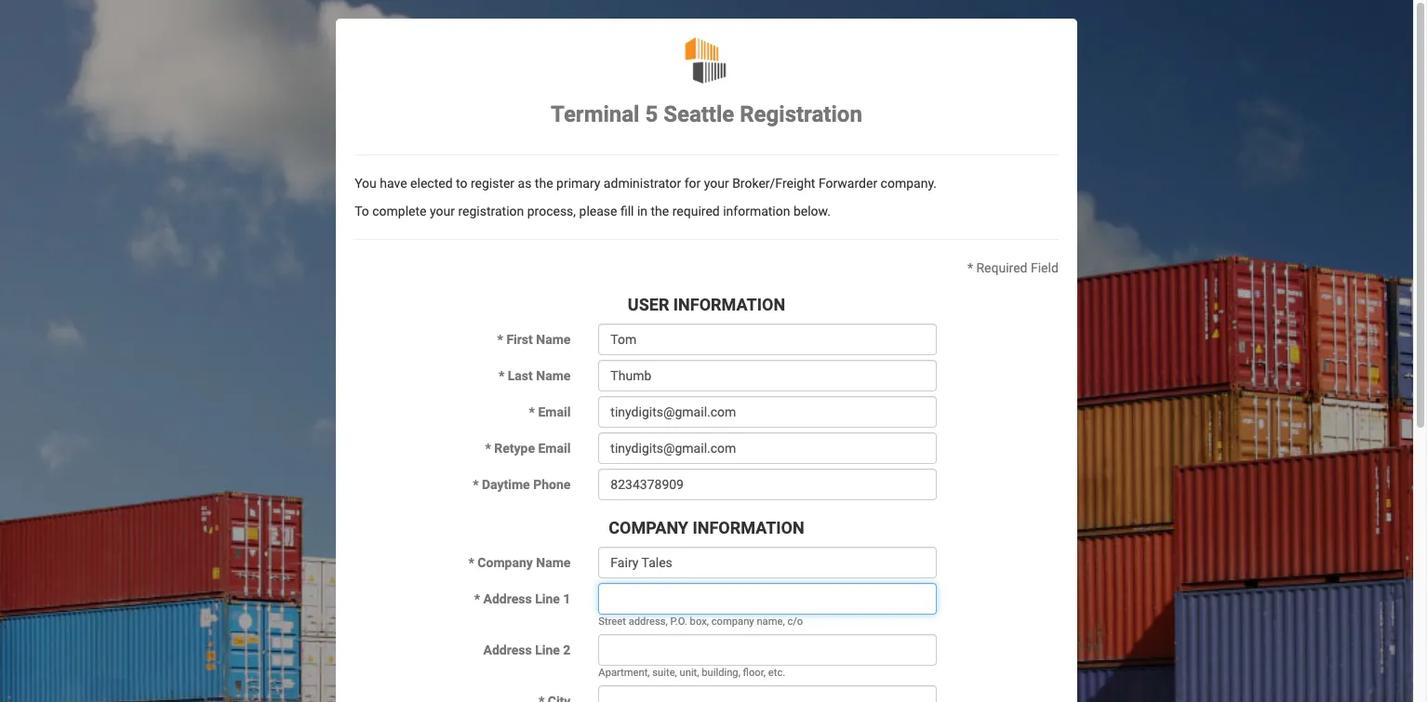 Task type: vqa. For each thing, say whether or not it's contained in the screenshot.
Reserved.
no



Task type: describe. For each thing, give the bounding box(es) containing it.
complete
[[373, 204, 427, 219]]

0 horizontal spatial the
[[535, 176, 553, 191]]

* Address Line 1 text field
[[599, 584, 937, 615]]

have
[[380, 176, 407, 191]]

0 horizontal spatial company
[[478, 556, 533, 571]]

information for user information
[[674, 295, 786, 315]]

process,
[[527, 204, 576, 219]]

* first name
[[497, 332, 571, 347]]

* First Name text field
[[599, 324, 937, 356]]

* Company Name text field
[[599, 547, 937, 579]]

user information
[[628, 295, 786, 315]]

retype
[[494, 441, 535, 456]]

field
[[1031, 261, 1059, 276]]

as
[[518, 176, 532, 191]]

* address line 1
[[474, 592, 571, 607]]

name for * company name
[[536, 556, 571, 571]]

broker/freight
[[733, 176, 816, 191]]

primary
[[557, 176, 601, 191]]

phone
[[533, 478, 571, 493]]

* required field
[[968, 261, 1059, 276]]

street
[[599, 616, 626, 628]]

street address, p.o. box, company name, c/o
[[599, 616, 803, 628]]

required
[[977, 261, 1028, 276]]

* company name
[[469, 556, 571, 571]]

2 address from the top
[[484, 643, 532, 658]]

information for company information
[[693, 519, 805, 538]]

apartment, suite, unit, building, floor, etc.
[[599, 667, 786, 679]]

* last name
[[499, 369, 571, 384]]

registration
[[458, 204, 524, 219]]

name,
[[757, 616, 785, 628]]

* for * company name
[[469, 556, 475, 571]]

information
[[723, 204, 791, 219]]

to
[[355, 204, 369, 219]]

floor,
[[743, 667, 766, 679]]

seattle
[[664, 101, 735, 128]]

address,
[[629, 616, 668, 628]]

company information
[[609, 519, 805, 538]]

* email
[[529, 405, 571, 420]]

below.
[[794, 204, 831, 219]]

administrator
[[604, 176, 681, 191]]

you
[[355, 176, 377, 191]]

Address Line 2 text field
[[599, 635, 937, 666]]

1 horizontal spatial company
[[609, 519, 689, 538]]

terminal 5 seattle registration
[[551, 101, 863, 128]]

you have elected to register as the primary administrator for your broker/freight forwarder company.
[[355, 176, 937, 191]]

to complete your registration process, please fill in the required information below.
[[355, 204, 831, 219]]

* retype email
[[485, 441, 571, 456]]

* for * retype email
[[485, 441, 491, 456]]

last
[[508, 369, 533, 384]]

register
[[471, 176, 515, 191]]

1 address from the top
[[483, 592, 532, 607]]

2 line from the top
[[535, 643, 560, 658]]

suite,
[[653, 667, 677, 679]]

* for * required field
[[968, 261, 974, 276]]

for
[[685, 176, 701, 191]]

1
[[563, 592, 571, 607]]

in
[[637, 204, 648, 219]]



Task type: locate. For each thing, give the bounding box(es) containing it.
0 vertical spatial the
[[535, 176, 553, 191]]

1 vertical spatial name
[[536, 369, 571, 384]]

1 vertical spatial address
[[484, 643, 532, 658]]

1 name from the top
[[536, 332, 571, 347]]

* for * email
[[529, 405, 535, 420]]

*
[[968, 261, 974, 276], [497, 332, 503, 347], [499, 369, 505, 384], [529, 405, 535, 420], [485, 441, 491, 456], [473, 478, 479, 493], [469, 556, 475, 571], [474, 592, 480, 607]]

fill
[[621, 204, 634, 219]]

name for * first name
[[536, 332, 571, 347]]

address
[[483, 592, 532, 607], [484, 643, 532, 658]]

c/o
[[788, 616, 803, 628]]

name for * last name
[[536, 369, 571, 384]]

* City text field
[[599, 686, 937, 703]]

* left 'first'
[[497, 332, 503, 347]]

address line 2
[[484, 643, 571, 658]]

information
[[674, 295, 786, 315], [693, 519, 805, 538]]

0 vertical spatial information
[[674, 295, 786, 315]]

* for * address line 1
[[474, 592, 480, 607]]

p.o.
[[671, 616, 688, 628]]

first
[[507, 332, 533, 347]]

* Retype Email text field
[[599, 433, 937, 465]]

1 email from the top
[[538, 405, 571, 420]]

0 vertical spatial name
[[536, 332, 571, 347]]

daytime
[[482, 478, 530, 493]]

2 vertical spatial name
[[536, 556, 571, 571]]

* down the * company name
[[474, 592, 480, 607]]

to
[[456, 176, 468, 191]]

email down * last name
[[538, 405, 571, 420]]

* for * last name
[[499, 369, 505, 384]]

forwarder
[[819, 176, 878, 191]]

your
[[704, 176, 729, 191], [430, 204, 455, 219]]

* Daytime Phone text field
[[599, 469, 937, 501]]

2 email from the top
[[538, 441, 571, 456]]

the
[[535, 176, 553, 191], [651, 204, 669, 219]]

1 vertical spatial email
[[538, 441, 571, 456]]

0 horizontal spatial your
[[430, 204, 455, 219]]

email up phone
[[538, 441, 571, 456]]

5
[[645, 101, 658, 128]]

company.
[[881, 176, 937, 191]]

* left daytime
[[473, 478, 479, 493]]

address down * address line 1
[[484, 643, 532, 658]]

1 line from the top
[[535, 592, 560, 607]]

0 vertical spatial your
[[704, 176, 729, 191]]

line
[[535, 592, 560, 607], [535, 643, 560, 658]]

0 vertical spatial line
[[535, 592, 560, 607]]

information up * first name text field
[[674, 295, 786, 315]]

1 vertical spatial information
[[693, 519, 805, 538]]

box,
[[690, 616, 709, 628]]

name up 1
[[536, 556, 571, 571]]

your right for
[[704, 176, 729, 191]]

1 horizontal spatial the
[[651, 204, 669, 219]]

terminal
[[551, 101, 640, 128]]

name right last
[[536, 369, 571, 384]]

registration
[[740, 101, 863, 128]]

* down * last name
[[529, 405, 535, 420]]

required
[[673, 204, 720, 219]]

* left last
[[499, 369, 505, 384]]

2 name from the top
[[536, 369, 571, 384]]

line left 2 on the left
[[535, 643, 560, 658]]

0 vertical spatial address
[[483, 592, 532, 607]]

unit,
[[680, 667, 699, 679]]

company
[[609, 519, 689, 538], [478, 556, 533, 571]]

the right 'as'
[[535, 176, 553, 191]]

the right in
[[651, 204, 669, 219]]

name
[[536, 332, 571, 347], [536, 369, 571, 384], [536, 556, 571, 571]]

1 vertical spatial company
[[478, 556, 533, 571]]

* up * address line 1
[[469, 556, 475, 571]]

* left retype
[[485, 441, 491, 456]]

0 vertical spatial email
[[538, 405, 571, 420]]

building,
[[702, 667, 741, 679]]

your down the elected
[[430, 204, 455, 219]]

1 horizontal spatial your
[[704, 176, 729, 191]]

0 vertical spatial company
[[609, 519, 689, 538]]

line left 1
[[535, 592, 560, 607]]

elected
[[411, 176, 453, 191]]

* left required on the right of the page
[[968, 261, 974, 276]]

etc.
[[769, 667, 786, 679]]

address down the * company name
[[483, 592, 532, 607]]

* Email text field
[[599, 397, 937, 428]]

please
[[579, 204, 617, 219]]

information up * company name text field
[[693, 519, 805, 538]]

1 vertical spatial the
[[651, 204, 669, 219]]

* for * daytime phone
[[473, 478, 479, 493]]

* Last Name text field
[[599, 360, 937, 392]]

apartment,
[[599, 667, 650, 679]]

email
[[538, 405, 571, 420], [538, 441, 571, 456]]

2
[[563, 643, 571, 658]]

company
[[712, 616, 754, 628]]

3 name from the top
[[536, 556, 571, 571]]

* daytime phone
[[473, 478, 571, 493]]

1 vertical spatial your
[[430, 204, 455, 219]]

name right 'first'
[[536, 332, 571, 347]]

user
[[628, 295, 670, 315]]

* for * first name
[[497, 332, 503, 347]]

1 vertical spatial line
[[535, 643, 560, 658]]



